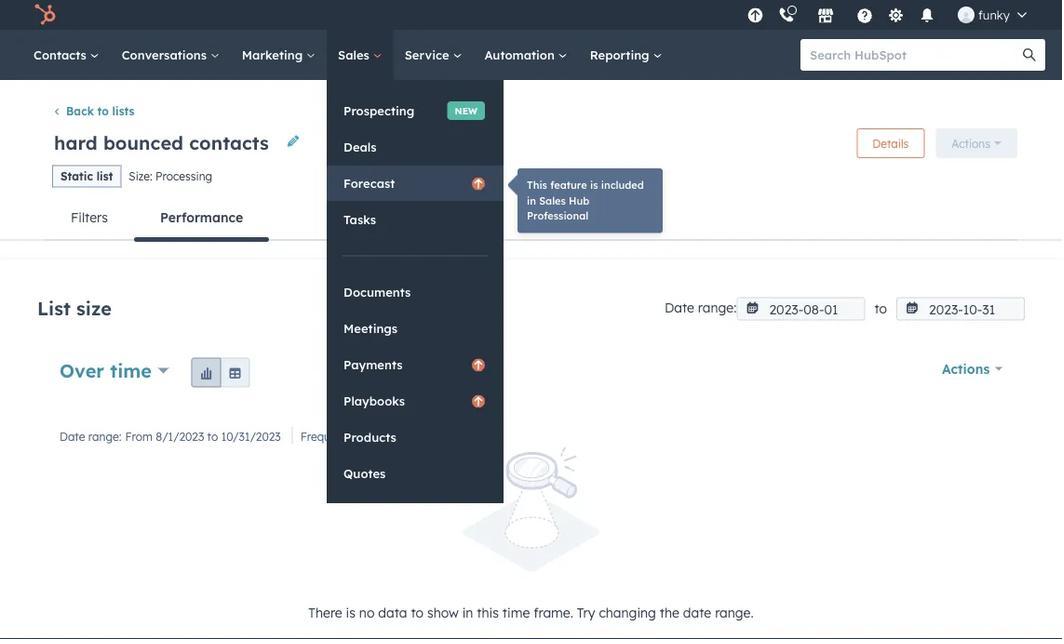 Task type: vqa. For each thing, say whether or not it's contained in the screenshot.
included
yes



Task type: describe. For each thing, give the bounding box(es) containing it.
list size
[[37, 297, 112, 320]]

1 yyyy-mm-dd text field from the left
[[737, 298, 865, 321]]

included
[[601, 179, 644, 192]]

payments link
[[327, 347, 504, 383]]

no
[[359, 605, 375, 621]]

conversations link
[[111, 30, 231, 80]]

calling icon image
[[778, 7, 795, 24]]

lists
[[112, 104, 134, 118]]

forecast link
[[327, 166, 504, 201]]

back
[[66, 104, 94, 118]]

reporting
[[590, 47, 653, 62]]

try
[[577, 605, 595, 621]]

feature
[[550, 179, 587, 192]]

conversations
[[122, 47, 210, 62]]

help button
[[849, 0, 881, 30]]

0 horizontal spatial in
[[462, 605, 473, 621]]

size
[[76, 297, 112, 320]]

this feature is included in sales hub professional
[[527, 179, 644, 223]]

funky button
[[947, 0, 1038, 30]]

filters button
[[45, 195, 134, 240]]

filters
[[71, 209, 108, 226]]

frame.
[[534, 605, 573, 621]]

1 vertical spatial actions button
[[942, 356, 1003, 382]]

search button
[[1014, 39, 1046, 71]]

notifications button
[[911, 0, 943, 30]]

range.
[[715, 605, 754, 621]]

meetings
[[344, 321, 398, 336]]

this
[[477, 605, 499, 621]]

frequency:
[[300, 430, 358, 444]]

funky menu
[[742, 0, 1040, 30]]

search image
[[1023, 48, 1036, 61]]

back to lists link
[[52, 104, 134, 118]]

playbooks link
[[327, 384, 504, 419]]

upgrade image
[[747, 8, 764, 25]]

tasks link
[[327, 202, 504, 238]]

hubspot image
[[34, 4, 56, 26]]

settings link
[[884, 5, 908, 25]]

actions for actions "popup button" within the banner
[[952, 136, 991, 150]]

performance
[[160, 209, 243, 226]]

over time button
[[60, 357, 169, 384]]

contacts
[[34, 47, 90, 62]]

playbooks
[[344, 393, 405, 409]]

this feature is included in sales hub professional tooltip
[[518, 169, 663, 233]]

details
[[873, 136, 909, 150]]

navigation inside page section element
[[45, 195, 1018, 242]]

actions for actions "popup button" to the bottom
[[942, 361, 990, 377]]

sales inside this feature is included in sales hub professional
[[539, 194, 566, 207]]

performance button
[[134, 195, 269, 242]]

deals link
[[327, 130, 504, 165]]

contacts link
[[22, 30, 111, 80]]

meetings link
[[327, 311, 504, 346]]

page section element
[[0, 80, 1062, 242]]

notifications image
[[919, 8, 936, 25]]

sales menu
[[327, 80, 679, 504]]

sales link
[[327, 30, 394, 80]]

banner inside page section element
[[45, 122, 1018, 164]]

date range:
[[665, 300, 737, 316]]

the
[[660, 605, 680, 621]]

back to lists
[[66, 104, 134, 118]]

funky town image
[[958, 7, 975, 23]]

help image
[[857, 8, 873, 25]]

List name field
[[52, 130, 275, 155]]

Search HubSpot search field
[[801, 39, 1029, 71]]

8/1/2023
[[156, 430, 204, 444]]

list
[[37, 297, 71, 320]]

range: for date range:
[[698, 300, 737, 316]]

products link
[[327, 420, 504, 455]]

hubspot link
[[22, 4, 70, 26]]

time inside popup button
[[110, 359, 152, 383]]

1 horizontal spatial time
[[503, 605, 530, 621]]

actions button inside banner
[[936, 128, 1018, 158]]



Task type: locate. For each thing, give the bounding box(es) containing it.
date
[[665, 300, 695, 316], [60, 430, 85, 444]]

1 vertical spatial actions
[[942, 361, 990, 377]]

automation
[[485, 47, 558, 62]]

sales
[[338, 47, 373, 62], [539, 194, 566, 207]]

group
[[191, 358, 250, 388]]

marketplaces button
[[806, 0, 845, 30]]

marketplaces image
[[817, 8, 834, 25]]

in left this
[[462, 605, 473, 621]]

1 vertical spatial date
[[60, 430, 85, 444]]

0 horizontal spatial yyyy-mm-dd text field
[[737, 298, 865, 321]]

hub
[[569, 194, 590, 207]]

over time
[[60, 359, 152, 383]]

range: for date range: from 8/1/2023 to 10/31/2023
[[88, 430, 121, 444]]

1 horizontal spatial yyyy-mm-dd text field
[[897, 298, 1025, 321]]

marketing
[[242, 47, 306, 62]]

navigation
[[45, 195, 1018, 242]]

quotes link
[[327, 456, 504, 492]]

documents link
[[327, 275, 504, 310]]

date
[[683, 605, 712, 621]]

0 horizontal spatial sales
[[338, 47, 373, 62]]

1 horizontal spatial sales
[[539, 194, 566, 207]]

0 vertical spatial is
[[590, 179, 598, 192]]

is
[[590, 179, 598, 192], [346, 605, 356, 621]]

0 vertical spatial sales
[[338, 47, 373, 62]]

actions
[[952, 136, 991, 150], [942, 361, 990, 377]]

2 yyyy-mm-dd text field from the left
[[897, 298, 1025, 321]]

prospecting
[[344, 103, 415, 118]]

over
[[60, 359, 104, 383]]

sales up prospecting
[[338, 47, 373, 62]]

documents
[[344, 285, 411, 300]]

there
[[309, 605, 342, 621]]

range:
[[698, 300, 737, 316], [88, 430, 121, 444]]

1 vertical spatial in
[[462, 605, 473, 621]]

1 vertical spatial sales
[[539, 194, 566, 207]]

0 horizontal spatial is
[[346, 605, 356, 621]]

to inside page section element
[[97, 104, 109, 118]]

show
[[427, 605, 459, 621]]

banner containing details
[[45, 122, 1018, 164]]

professional
[[527, 210, 589, 223]]

is left no
[[346, 605, 356, 621]]

in inside this feature is included in sales hub professional
[[527, 194, 536, 207]]

1 horizontal spatial in
[[527, 194, 536, 207]]

new
[[455, 105, 478, 116]]

0 vertical spatial in
[[527, 194, 536, 207]]

processing
[[156, 169, 212, 183]]

to
[[97, 104, 109, 118], [875, 300, 887, 317], [207, 430, 218, 444], [411, 605, 424, 621]]

marketing link
[[231, 30, 327, 80]]

0 horizontal spatial date
[[60, 430, 85, 444]]

date for date range:
[[665, 300, 695, 316]]

sales up professional
[[539, 194, 566, 207]]

details button
[[857, 128, 925, 158]]

this
[[527, 179, 547, 192]]

calling icon button
[[771, 3, 803, 27]]

funky
[[979, 7, 1010, 22]]

there is no data to show in this time frame. try changing the date range.
[[309, 605, 754, 621]]

upgrade link
[[744, 5, 767, 25]]

in
[[527, 194, 536, 207], [462, 605, 473, 621]]

deals
[[344, 139, 377, 155]]

quotes
[[344, 466, 386, 481]]

data
[[378, 605, 407, 621]]

products
[[344, 430, 397, 445]]

actions button
[[936, 128, 1018, 158], [942, 356, 1003, 382]]

service
[[405, 47, 453, 62]]

in down this
[[527, 194, 536, 207]]

0 vertical spatial range:
[[698, 300, 737, 316]]

YYYY-MM-DD text field
[[737, 298, 865, 321], [897, 298, 1025, 321]]

1 horizontal spatial date
[[665, 300, 695, 316]]

10/31/2023
[[221, 430, 281, 444]]

list
[[96, 170, 113, 184]]

0 vertical spatial actions button
[[936, 128, 1018, 158]]

forecast
[[344, 176, 395, 191]]

payments
[[344, 357, 403, 373]]

size: processing
[[129, 169, 212, 183]]

tasks
[[344, 212, 376, 227]]

0 vertical spatial time
[[110, 359, 152, 383]]

0 horizontal spatial range:
[[88, 430, 121, 444]]

is inside this feature is included in sales hub professional
[[590, 179, 598, 192]]

1 horizontal spatial is
[[590, 179, 598, 192]]

settings image
[[888, 8, 905, 25]]

1 horizontal spatial range:
[[698, 300, 737, 316]]

time right this
[[503, 605, 530, 621]]

0 vertical spatial date
[[665, 300, 695, 316]]

static
[[61, 170, 93, 184]]

actions inside banner
[[952, 136, 991, 150]]

navigation containing filters
[[45, 195, 1018, 242]]

changing
[[599, 605, 656, 621]]

size:
[[129, 169, 152, 183]]

1 vertical spatial time
[[503, 605, 530, 621]]

1 vertical spatial range:
[[88, 430, 121, 444]]

daily
[[361, 430, 388, 444]]

automation link
[[473, 30, 579, 80]]

from
[[125, 430, 153, 444]]

date for date range: from 8/1/2023 to 10/31/2023
[[60, 430, 85, 444]]

0 horizontal spatial time
[[110, 359, 152, 383]]

banner
[[45, 122, 1018, 164]]

static list
[[61, 170, 113, 184]]

frequency: daily
[[300, 430, 388, 444]]

time right over
[[110, 359, 152, 383]]

service link
[[394, 30, 473, 80]]

0 vertical spatial actions
[[952, 136, 991, 150]]

time
[[110, 359, 152, 383], [503, 605, 530, 621]]

is right feature
[[590, 179, 598, 192]]

reporting link
[[579, 30, 674, 80]]

date range: from 8/1/2023 to 10/31/2023
[[60, 430, 281, 444]]

1 vertical spatial is
[[346, 605, 356, 621]]



